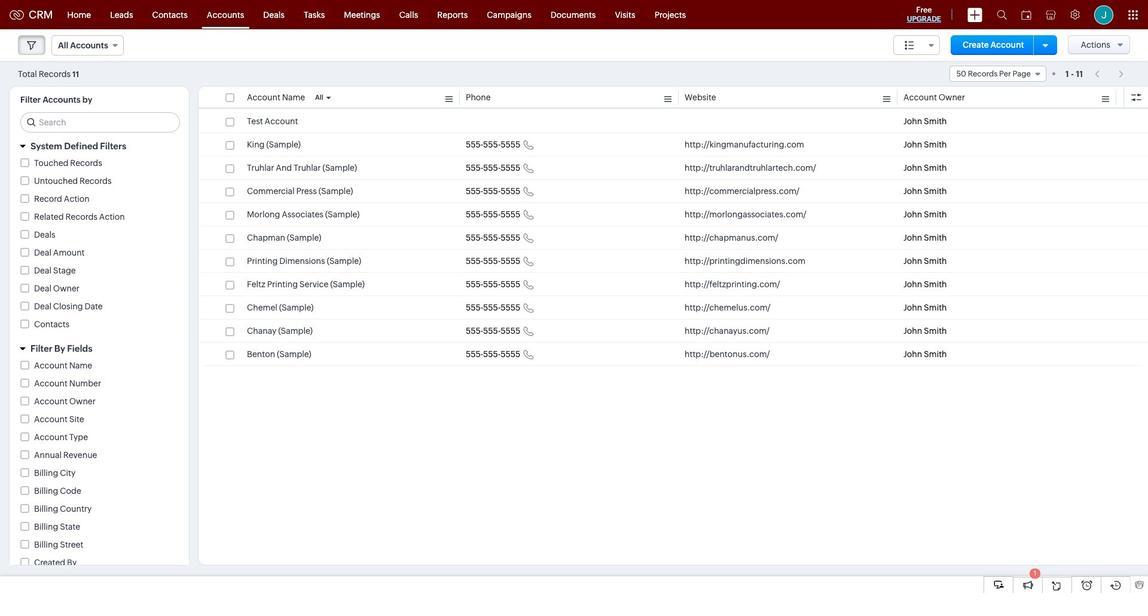Task type: locate. For each thing, give the bounding box(es) containing it.
search element
[[990, 0, 1014, 29]]

row group
[[199, 110, 1148, 367]]

create menu element
[[961, 0, 990, 29]]

None field
[[51, 35, 124, 56], [894, 35, 940, 55], [950, 66, 1047, 82], [51, 35, 124, 56], [950, 66, 1047, 82]]

profile element
[[1087, 0, 1121, 29]]

navigation
[[1089, 65, 1130, 83]]



Task type: describe. For each thing, give the bounding box(es) containing it.
Search text field
[[21, 113, 179, 132]]

profile image
[[1095, 5, 1114, 24]]

create menu image
[[968, 7, 983, 22]]

logo image
[[10, 10, 24, 19]]

none field size
[[894, 35, 940, 55]]

size image
[[905, 40, 915, 51]]

calendar image
[[1022, 10, 1032, 19]]

search image
[[997, 10, 1007, 20]]



Task type: vqa. For each thing, say whether or not it's contained in the screenshot.
Search icon
yes



